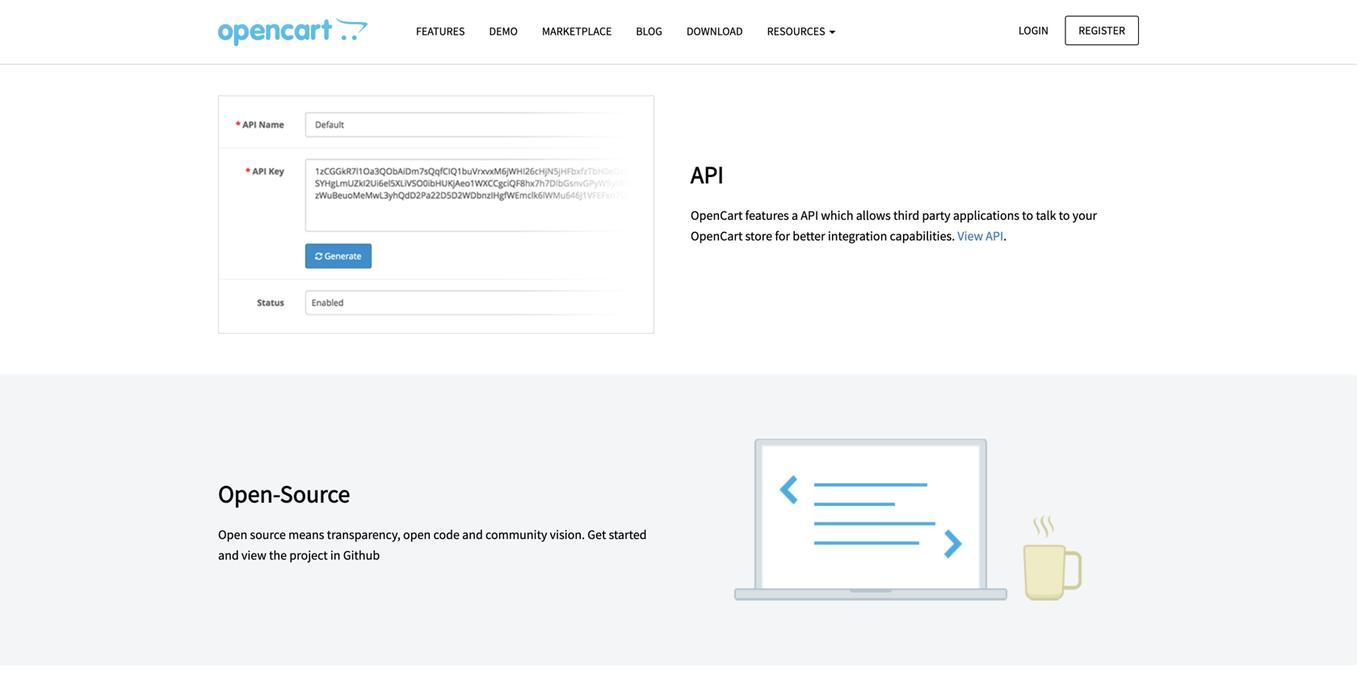 Task type: locate. For each thing, give the bounding box(es) containing it.
1 to from the left
[[1023, 207, 1034, 223]]

1 horizontal spatial to
[[1059, 207, 1071, 223]]

2 vertical spatial api
[[986, 228, 1004, 244]]

applications
[[954, 207, 1020, 223]]

features link
[[404, 17, 477, 45]]

.
[[1004, 228, 1007, 244]]

0 horizontal spatial and
[[218, 547, 239, 563]]

opencart
[[691, 207, 743, 223], [691, 228, 743, 244]]

which
[[821, 207, 854, 223]]

1 vertical spatial opencart
[[691, 228, 743, 244]]

1 horizontal spatial api
[[801, 207, 819, 223]]

0 vertical spatial and
[[462, 526, 483, 543]]

better
[[793, 228, 826, 244]]

api
[[691, 159, 724, 189], [801, 207, 819, 223], [986, 228, 1004, 244]]

and right code
[[462, 526, 483, 543]]

1 vertical spatial api
[[801, 207, 819, 223]]

and down open
[[218, 547, 239, 563]]

open
[[218, 526, 247, 543]]

for
[[775, 228, 790, 244]]

view
[[958, 228, 984, 244]]

login link
[[1005, 16, 1063, 45]]

to right talk
[[1059, 207, 1071, 223]]

in
[[330, 547, 341, 563]]

to
[[1023, 207, 1034, 223], [1059, 207, 1071, 223]]

open source means transparency, open code and community vision. get started and view the project in github
[[218, 526, 647, 563]]

marketplace
[[542, 24, 612, 38]]

and
[[462, 526, 483, 543], [218, 547, 239, 563]]

0 vertical spatial api
[[691, 159, 724, 189]]

api inside opencart features a api which allows third party applications to talk to your opencart store for better integration capabilities.
[[801, 207, 819, 223]]

mvc-l architecture image
[[691, 0, 1127, 14]]

blog link
[[624, 17, 675, 45]]

opencart left store
[[691, 228, 743, 244]]

1 horizontal spatial and
[[462, 526, 483, 543]]

transparency,
[[327, 526, 401, 543]]

2 horizontal spatial api
[[986, 228, 1004, 244]]

to left talk
[[1023, 207, 1034, 223]]

project
[[290, 547, 328, 563]]

opencart left the features
[[691, 207, 743, 223]]

0 horizontal spatial to
[[1023, 207, 1034, 223]]

party
[[923, 207, 951, 223]]

0 vertical spatial opencart
[[691, 207, 743, 223]]

talk
[[1036, 207, 1057, 223]]

open source image
[[691, 415, 1127, 625]]



Task type: describe. For each thing, give the bounding box(es) containing it.
opencart - features image
[[218, 17, 368, 46]]

open-source
[[218, 478, 350, 509]]

third
[[894, 207, 920, 223]]

features
[[746, 207, 789, 223]]

demo link
[[477, 17, 530, 45]]

resources
[[768, 24, 828, 38]]

view api .
[[958, 228, 1007, 244]]

github
[[343, 547, 380, 563]]

open-
[[218, 478, 280, 509]]

1 opencart from the top
[[691, 207, 743, 223]]

resources link
[[755, 17, 848, 45]]

vision.
[[550, 526, 585, 543]]

1 vertical spatial and
[[218, 547, 239, 563]]

api image
[[218, 95, 655, 334]]

open
[[403, 526, 431, 543]]

blog
[[636, 24, 663, 38]]

2 to from the left
[[1059, 207, 1071, 223]]

community
[[486, 526, 548, 543]]

allows
[[856, 207, 891, 223]]

view api link
[[958, 228, 1004, 244]]

opencart features a api which allows third party applications to talk to your opencart store for better integration capabilities.
[[691, 207, 1098, 244]]

your
[[1073, 207, 1098, 223]]

marketplace link
[[530, 17, 624, 45]]

login
[[1019, 23, 1049, 38]]

source
[[280, 478, 350, 509]]

register link
[[1065, 16, 1140, 45]]

capabilities.
[[890, 228, 955, 244]]

source
[[250, 526, 286, 543]]

a
[[792, 207, 799, 223]]

code
[[434, 526, 460, 543]]

0 horizontal spatial api
[[691, 159, 724, 189]]

view
[[242, 547, 267, 563]]

the
[[269, 547, 287, 563]]

download
[[687, 24, 743, 38]]

register
[[1079, 23, 1126, 38]]

get
[[588, 526, 606, 543]]

means
[[288, 526, 324, 543]]

features
[[416, 24, 465, 38]]

demo
[[489, 24, 518, 38]]

download link
[[675, 17, 755, 45]]

integration
[[828, 228, 888, 244]]

store
[[746, 228, 773, 244]]

started
[[609, 526, 647, 543]]

2 opencart from the top
[[691, 228, 743, 244]]



Task type: vqa. For each thing, say whether or not it's contained in the screenshot.
the middle API
yes



